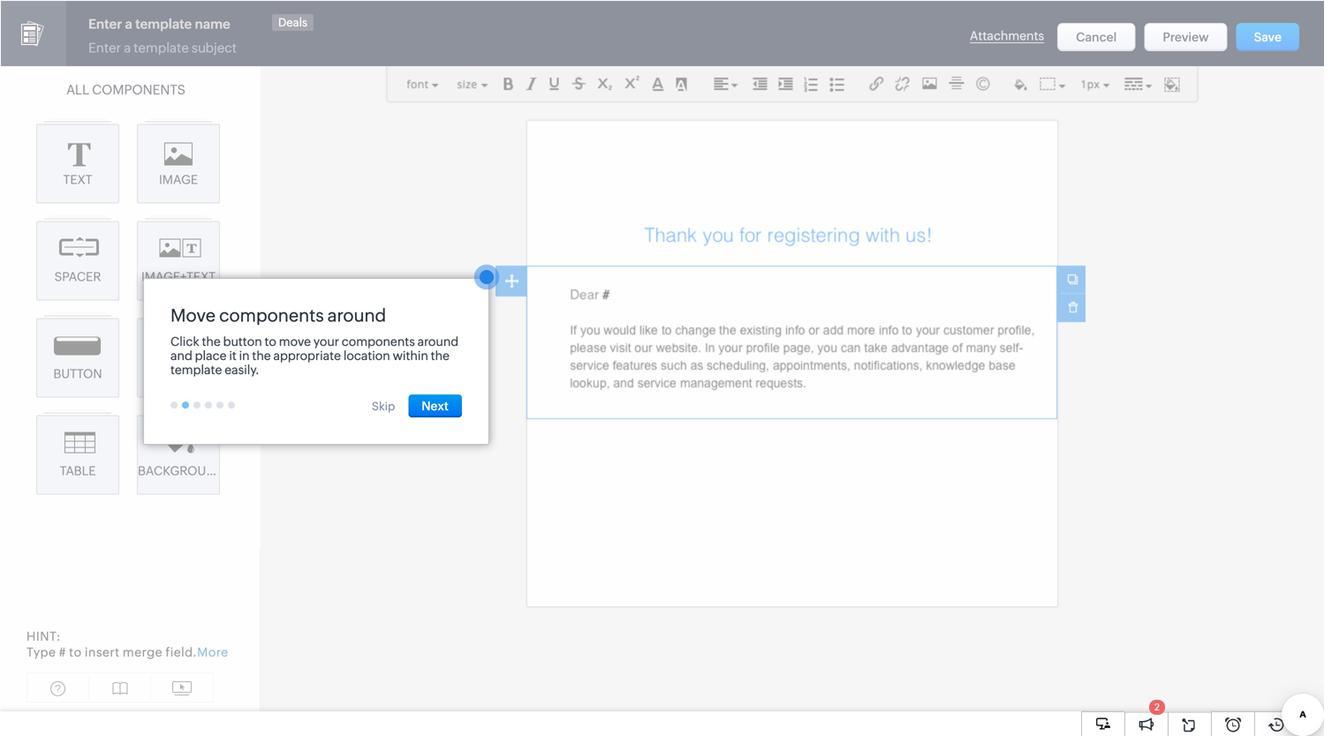 Task type: locate. For each thing, give the bounding box(es) containing it.
place
[[195, 349, 227, 363]]

text link
[[36, 124, 119, 204]]

1 horizontal spatial components
[[342, 335, 415, 349]]

2
[[1155, 702, 1160, 713]]

attachments
[[974, 22, 1048, 36], [970, 29, 1044, 43]]

skip
[[372, 400, 395, 414]]

around up next link
[[418, 335, 459, 349]]

button
[[53, 367, 102, 381]]

components up "to"
[[219, 306, 324, 326]]

None button
[[1061, 18, 1139, 46], [1146, 18, 1230, 46], [1058, 23, 1136, 51], [1145, 23, 1228, 51], [1237, 23, 1300, 51], [1061, 18, 1139, 46], [1146, 18, 1230, 46], [1058, 23, 1136, 51], [1145, 23, 1228, 51], [1237, 23, 1300, 51]]

next
[[422, 399, 449, 414]]

template
[[171, 363, 222, 377]]

Enter a template name text field
[[84, 14, 274, 35]]

components right your at the top left
[[342, 335, 415, 349]]

location
[[344, 349, 390, 363]]

0 vertical spatial components
[[219, 306, 324, 326]]

the right the in
[[252, 349, 271, 363]]

around
[[328, 306, 386, 326], [418, 335, 459, 349]]

image+text
[[141, 270, 216, 284]]

the right "within"
[[431, 349, 450, 363]]

save
[[1254, 25, 1282, 39]]

image link
[[137, 124, 220, 204]]

around up your at the top left
[[328, 306, 386, 326]]

button link
[[36, 319, 119, 398]]

table
[[60, 464, 96, 478]]

click
[[171, 335, 199, 349]]

deals for enter a template name text field
[[278, 16, 308, 29]]

components
[[219, 306, 324, 326], [342, 335, 415, 349]]

0 horizontal spatial around
[[328, 306, 386, 326]]

1 horizontal spatial around
[[418, 335, 459, 349]]

skip link
[[372, 400, 395, 414]]

deals
[[277, 15, 307, 28], [278, 16, 308, 29]]

the
[[202, 335, 221, 349], [252, 349, 271, 363], [431, 349, 450, 363]]

background
[[138, 464, 224, 478]]

button
[[223, 335, 262, 349]]

table link
[[36, 416, 119, 495]]

next link
[[408, 395, 462, 418]]

attachments for enter a template name text box
[[974, 22, 1048, 36]]

the left 'it' on the left top of page
[[202, 335, 221, 349]]

columns link
[[137, 319, 220, 398]]



Task type: vqa. For each thing, say whether or not it's contained in the screenshot.
New
no



Task type: describe. For each thing, give the bounding box(es) containing it.
to
[[265, 335, 276, 349]]

1 horizontal spatial the
[[252, 349, 271, 363]]

2 horizontal spatial the
[[431, 349, 450, 363]]

all
[[66, 82, 89, 98]]

0 vertical spatial around
[[328, 306, 386, 326]]

easily.
[[225, 363, 259, 377]]

0 horizontal spatial the
[[202, 335, 221, 349]]

background link
[[137, 416, 224, 495]]

within
[[393, 349, 428, 363]]

spacer link
[[36, 221, 119, 301]]

1 vertical spatial around
[[418, 335, 459, 349]]

attachments for enter a template name text field
[[970, 29, 1044, 43]]

it
[[229, 349, 237, 363]]

Enter a template subject text field
[[84, 40, 261, 57]]

move
[[171, 306, 216, 326]]

image+text link
[[137, 221, 220, 301]]

text
[[63, 173, 92, 187]]

spacer
[[54, 270, 101, 284]]

move components around click the button to move your components around and place it in the appropriate location within the template easily.
[[171, 306, 459, 377]]

move
[[279, 335, 311, 349]]

columns
[[148, 367, 209, 381]]

1 vertical spatial components
[[342, 335, 415, 349]]

in
[[239, 349, 250, 363]]

your
[[314, 335, 339, 349]]

Enter a template name text field
[[83, 13, 273, 31]]

components
[[92, 82, 185, 98]]

image
[[159, 173, 198, 187]]

all components
[[66, 82, 185, 98]]

and
[[171, 349, 192, 363]]

appropriate
[[273, 349, 341, 363]]

0 horizontal spatial components
[[219, 306, 324, 326]]

deals for enter a template name text box
[[277, 15, 307, 28]]



